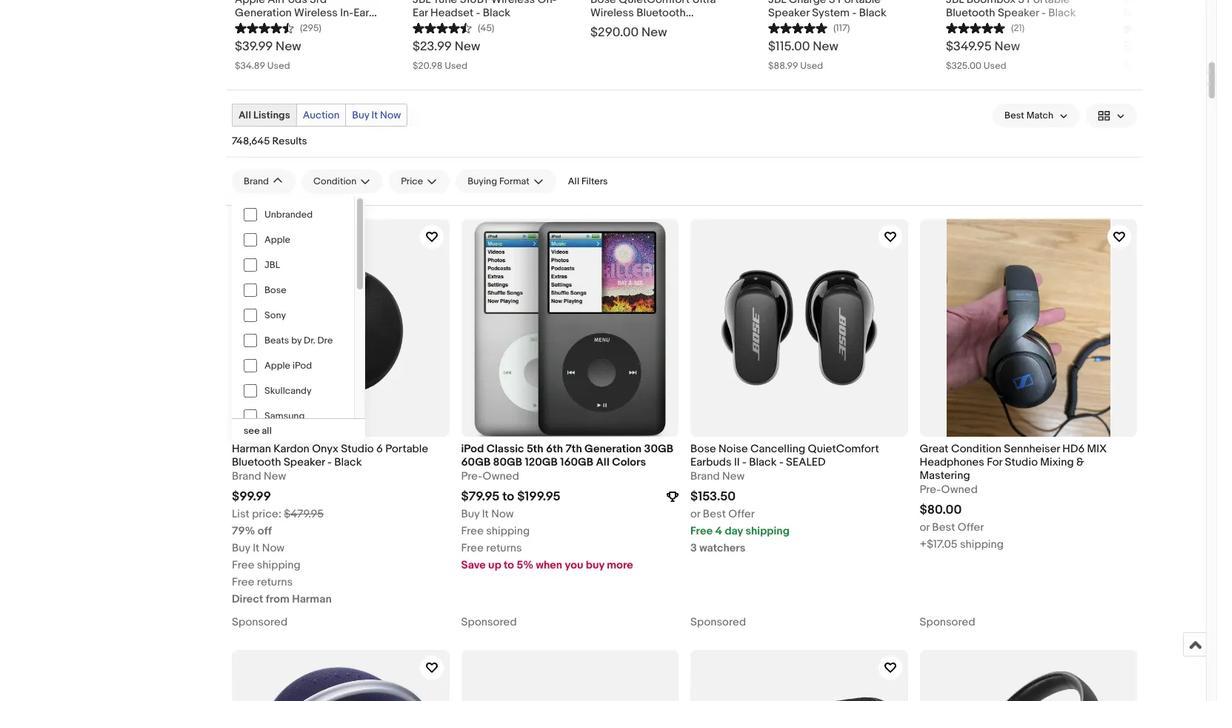 Task type: describe. For each thing, give the bounding box(es) containing it.
samsung
[[265, 411, 305, 423]]

returns inside harman kardon onyx studio 6 portable bluetooth speaker - black brand new $99.99 list price: $479.95 79% off buy it now free shipping free returns direct from harman
[[257, 576, 293, 590]]

noise
[[719, 442, 748, 456]]

apple ipod
[[265, 360, 312, 372]]

returns inside $79.95 to $199.95 buy it now free shipping free returns save up to 5% when you buy more
[[486, 542, 522, 556]]

bluetooth inside jbl boombox 3 portable bluetooth speaker - black
[[946, 6, 996, 20]]

colors
[[612, 456, 646, 470]]

$349.95
[[946, 39, 992, 54]]

unbranded
[[265, 209, 313, 221]]

studio inside great condition sennheiser hd6 mix headphones for studio mixing & mastering pre-owned $80.00 or best offer +$17.05 shipping
[[1005, 456, 1038, 470]]

shipping inside great condition sennheiser hd6 mix headphones for studio mixing & mastering pre-owned $80.00 or best offer +$17.05 shipping
[[960, 538, 1004, 552]]

+$17.05
[[920, 538, 958, 552]]

- inside jbl boombox 3 portable bluetooth speaker - black
[[1042, 6, 1046, 20]]

cancelling
[[751, 442, 806, 456]]

- inside jbl tune 510bt wireless on- ear headset - black
[[476, 6, 480, 20]]

pre- inside ipod classic 5th 6th 7th generation 30gb 60gb 80gb 120gb 160gb all colors pre-owned
[[461, 470, 483, 484]]

4.6 out of 5 stars image for $23.99
[[413, 20, 472, 34]]

buy inside $79.95 to $199.95 buy it now free shipping free returns save up to 5% when you buy more
[[461, 508, 480, 522]]

great
[[920, 442, 949, 456]]

apple link
[[232, 228, 354, 253]]

day
[[725, 525, 743, 539]]

beats by dr. dre
[[265, 335, 333, 347]]

beats
[[265, 335, 289, 347]]

wireless inside jbl tune 510bt wireless on- ear headset - black
[[492, 0, 535, 7]]

auction link
[[297, 105, 346, 126]]

$88.99
[[768, 60, 798, 72]]

used for $23.99
[[445, 60, 468, 72]]

sponsored for $79.95
[[461, 616, 517, 630]]

or inside great condition sennheiser hd6 mix headphones for studio mixing & mastering pre-owned $80.00 or best offer +$17.05 shipping
[[920, 521, 930, 535]]

$20.98
[[413, 60, 443, 72]]

apple ipod link
[[232, 354, 354, 379]]

kardon
[[274, 442, 310, 456]]

new for $23.99 new $20.98 used
[[455, 39, 480, 54]]

jbl charge 5 portable speaker system - black link
[[768, 0, 917, 20]]

owned inside great condition sennheiser hd6 mix headphones for studio mixing & mastering pre-owned $80.00 or best offer +$17.05 shipping
[[941, 483, 978, 497]]

filters
[[582, 176, 608, 188]]

6
[[376, 442, 383, 456]]

classic
[[487, 442, 524, 456]]

generation inside apple airpods 3rd generation wireless in-ear headset - white
[[235, 6, 292, 20]]

- left sealed
[[779, 456, 784, 470]]

watchers
[[700, 542, 746, 556]]

(295)
[[300, 22, 322, 34]]

30gb
[[644, 442, 674, 456]]

pre- inside great condition sennheiser hd6 mix headphones for studio mixing & mastering pre-owned $80.00 or best offer +$17.05 shipping
[[920, 483, 941, 497]]

black inside harman kardon onyx studio 6 portable bluetooth speaker - black brand new $99.99 list price: $479.95 79% off buy it now free shipping free returns direct from harman
[[334, 456, 362, 470]]

skullcandy
[[265, 386, 312, 397]]

used for $39.99
[[267, 60, 290, 72]]

used for $115.00
[[801, 60, 823, 72]]

brand for $153.50
[[691, 470, 720, 484]]

1 vertical spatial to
[[504, 559, 514, 573]]

from
[[266, 593, 290, 607]]

black inside jbl tune 510bt wireless on- ear headset - black
[[483, 6, 511, 20]]

direct
[[232, 593, 263, 607]]

condition
[[951, 442, 1002, 456]]

harman kardon onyx studio 6 portable bluetooth speaker - black image
[[232, 220, 449, 437]]

all filters
[[568, 176, 608, 188]]

great condition sennheiser hd6 mix headphones for studio mixing & mastering pre-owned $80.00 or best offer +$17.05 shipping
[[920, 442, 1107, 552]]

80gb
[[493, 456, 523, 470]]

it inside $79.95 to $199.95 buy it now free shipping free returns save up to 5% when you buy more
[[482, 508, 489, 522]]

for
[[987, 456, 1003, 470]]

jbl up bose link
[[265, 260, 280, 271]]

79%
[[232, 525, 255, 539]]

jbl for $349.95 new
[[946, 0, 964, 7]]

brand for $99.99
[[232, 470, 261, 484]]

$39.99
[[235, 39, 273, 54]]

headset inside apple airpods 3rd generation wireless in-ear headset - white
[[235, 19, 278, 34]]

ipod classic 5th 6th 7th generation 30gb 60gb 80gb 120gb 160gb all colors link
[[461, 442, 679, 470]]

$39.99 new $34.89 used
[[235, 39, 301, 72]]

earbuds
[[691, 456, 732, 470]]

new inside harman kardon onyx studio 6 portable bluetooth speaker - black brand new $99.99 list price: $479.95 79% off buy it now free shipping free returns direct from harman
[[264, 470, 286, 484]]

$79.95 to $199.95 buy it now free shipping free returns save up to 5% when you buy more
[[461, 490, 633, 573]]

apple for apple
[[265, 234, 290, 246]]

$99.99
[[232, 490, 271, 505]]

$115.00
[[768, 39, 810, 54]]

buy
[[586, 559, 605, 573]]

jbl tune 510bt wireless on- ear headset - black link
[[413, 0, 561, 20]]

3 inside jbl boombox 3 portable bluetooth speaker - black
[[1018, 0, 1025, 7]]

unbranded link
[[232, 202, 354, 228]]

on-
[[538, 0, 557, 7]]

sony link
[[232, 303, 354, 328]]

new for $290.00 new
[[642, 25, 667, 40]]

7th
[[566, 442, 582, 456]]

jbl boombox 3 portable bluetooth speaker - black
[[946, 0, 1076, 20]]

offer inside great condition sennheiser hd6 mix headphones for studio mixing & mastering pre-owned $80.00 or best offer +$17.05 shipping
[[958, 521, 984, 535]]

160gb
[[560, 456, 594, 470]]

4.6 out of 5 stars image for $39.99
[[235, 20, 294, 34]]

$379.95
[[1124, 39, 1169, 54]]

wireless inside apple airpods 3rd generation wireless in-ear headset - white
[[294, 6, 338, 20]]

3 inside bose noise cancelling quietcomfort earbuds ii - black - sealed brand new $153.50 or best offer free 4 day shipping 3 watchers
[[691, 542, 697, 556]]

or inside bose noise cancelling quietcomfort earbuds ii - black - sealed brand new $153.50 or best offer free 4 day shipping 3 watchers
[[691, 508, 701, 522]]

free inside bose noise cancelling quietcomfort earbuds ii - black - sealed brand new $153.50 or best offer free 4 day shipping 3 watchers
[[691, 525, 713, 539]]

it inside buy it now link
[[372, 109, 378, 122]]

you
[[565, 559, 584, 573]]

jbl charge 5 portable speaker system - black
[[768, 0, 887, 20]]

speaker inside jbl boombox 3 portable bluetooth speaker - black
[[998, 6, 1039, 20]]

ear inside apple airpods 3rd generation wireless in-ear headset - white
[[354, 6, 369, 20]]

$379.95 new $354.99 used
[[1124, 39, 1197, 72]]

it inside harman kardon onyx studio 6 portable bluetooth speaker - black brand new $99.99 list price: $479.95 79% off buy it now free shipping free returns direct from harman
[[253, 542, 260, 556]]

all
[[262, 426, 272, 437]]

portable for $115.00 new
[[838, 0, 881, 7]]

dre
[[318, 335, 333, 347]]

shipping inside $79.95 to $199.95 buy it now free shipping free returns save up to 5% when you buy more
[[486, 525, 530, 539]]

speaker inside harman kardon onyx studio 6 portable bluetooth speaker - black brand new $99.99 list price: $479.95 79% off buy it now free shipping free returns direct from harman
[[284, 456, 325, 470]]

listings
[[253, 109, 290, 122]]

bose noise cancelling quietcomfort earbuds ii - black - sealed brand new $153.50 or best offer free 4 day shipping 3 watchers
[[691, 442, 879, 556]]

$115.00 new $88.99 used
[[768, 39, 839, 72]]

5%
[[517, 559, 534, 573]]

3rd
[[310, 0, 327, 7]]

jbl for $115.00 new
[[768, 0, 786, 7]]

$354.99
[[1124, 60, 1160, 72]]

apple for apple ipod
[[265, 360, 290, 372]]

apple airpods 3rd generation wireless in-ear headset - white
[[235, 0, 369, 34]]

best inside great condition sennheiser hd6 mix headphones for studio mixing & mastering pre-owned $80.00 or best offer +$17.05 shipping
[[932, 521, 955, 535]]

bluetooth inside harman kardon onyx studio 6 portable bluetooth speaker - black brand new $99.99 list price: $479.95 79% off buy it now free shipping free returns direct from harman
[[232, 456, 281, 470]]

all listings link
[[233, 105, 296, 126]]

(21) link
[[946, 20, 1025, 34]]

(45) link
[[413, 20, 494, 34]]

0 horizontal spatial ipod
[[293, 360, 312, 372]]

$34.89
[[235, 60, 265, 72]]

120gb
[[525, 456, 558, 470]]

hd6
[[1063, 442, 1085, 456]]

all inside ipod classic 5th 6th 7th generation 30gb 60gb 80gb 120gb 160gb all colors pre-owned
[[596, 456, 610, 470]]

bose noise cancelling quietcomfort earbuds ii - black - sealed link
[[691, 442, 908, 470]]

1 horizontal spatial now
[[380, 109, 401, 122]]



Task type: locate. For each thing, give the bounding box(es) containing it.
- inside harman kardon onyx studio 6 portable bluetooth speaker - black brand new $99.99 list price: $479.95 79% off buy it now free shipping free returns direct from harman
[[328, 456, 332, 470]]

2 vertical spatial apple
[[265, 360, 290, 372]]

new right '$379.95'
[[1172, 39, 1197, 54]]

black inside bose noise cancelling quietcomfort earbuds ii - black - sealed brand new $153.50 or best offer free 4 day shipping 3 watchers
[[749, 456, 777, 470]]

portable right 5
[[838, 0, 881, 7]]

(45)
[[478, 22, 494, 34]]

free
[[461, 525, 484, 539], [691, 525, 713, 539], [461, 542, 484, 556], [232, 559, 254, 573], [232, 576, 254, 590]]

ipod down beats by dr. dre
[[293, 360, 312, 372]]

jbl inside jbl charge 5 portable speaker system - black
[[768, 0, 786, 7]]

black inside jbl boombox 3 portable bluetooth speaker - black
[[1049, 6, 1076, 20]]

bose up the sony
[[265, 285, 287, 297]]

new inside $39.99 new $34.89 used
[[276, 39, 301, 54]]

owned down mastering
[[941, 483, 978, 497]]

0 vertical spatial harman
[[232, 442, 271, 456]]

1 horizontal spatial buy
[[352, 109, 369, 122]]

2 horizontal spatial buy
[[461, 508, 480, 522]]

black for jbl charge 5 portable speaker system - black
[[859, 6, 887, 20]]

sealed
[[786, 456, 826, 470]]

2 vertical spatial buy
[[232, 542, 250, 556]]

2 horizontal spatial it
[[482, 508, 489, 522]]

1 horizontal spatial wireless
[[492, 0, 535, 7]]

it
[[372, 109, 378, 122], [482, 508, 489, 522], [253, 542, 260, 556]]

1 horizontal spatial ipod
[[461, 442, 484, 456]]

0 horizontal spatial headset
[[235, 19, 278, 34]]

great condition sennheiser hd6 mix headphones for studio mixing & mastering image
[[920, 220, 1137, 437]]

4.6 out of 5 stars image
[[235, 20, 294, 34], [413, 20, 472, 34]]

by
[[291, 335, 302, 347]]

2 horizontal spatial speaker
[[998, 6, 1039, 20]]

60gb
[[461, 456, 491, 470]]

used inside $23.99 new $20.98 used
[[445, 60, 468, 72]]

ipod inside ipod classic 5th 6th 7th generation 30gb 60gb 80gb 120gb 160gb all colors pre-owned
[[461, 442, 484, 456]]

used inside $115.00 new $88.99 used
[[801, 60, 823, 72]]

1 vertical spatial buy
[[461, 508, 480, 522]]

5 out of 5 stars image up $349.95
[[946, 20, 1006, 34]]

onyx
[[312, 442, 339, 456]]

brand down 748,645 at the left
[[244, 176, 269, 188]]

black left 6
[[334, 456, 362, 470]]

1 sponsored from the left
[[232, 616, 288, 630]]

brand button
[[232, 170, 296, 194]]

6th
[[546, 442, 563, 456]]

- right kardon
[[328, 456, 332, 470]]

buy right the auction at the top
[[352, 109, 369, 122]]

now down off
[[262, 542, 285, 556]]

black up (45)
[[483, 6, 511, 20]]

ear right 3rd
[[354, 6, 369, 20]]

new down the (295) "link"
[[276, 39, 301, 54]]

1 horizontal spatial ear
[[413, 6, 428, 20]]

speaker up $115.00
[[768, 6, 810, 20]]

1 horizontal spatial portable
[[838, 0, 881, 7]]

bluetooth down see all
[[232, 456, 281, 470]]

1 horizontal spatial pre-
[[920, 483, 941, 497]]

apple down beats
[[265, 360, 290, 372]]

new for $379.95 new $354.99 used
[[1172, 39, 1197, 54]]

2 5 out of 5 stars image from the left
[[1124, 20, 1183, 34]]

wireless left on-
[[492, 0, 535, 7]]

all for all listings
[[239, 109, 251, 122]]

2 horizontal spatial all
[[596, 456, 610, 470]]

brand up $99.99 at the bottom of the page
[[232, 470, 261, 484]]

great condition sennheiser hd6 mix headphones for studio mixing & mastering link
[[920, 442, 1137, 483]]

1 horizontal spatial bluetooth
[[946, 6, 996, 20]]

1 horizontal spatial offer
[[958, 521, 984, 535]]

2 horizontal spatial portable
[[1027, 0, 1070, 7]]

shipping inside bose noise cancelling quietcomfort earbuds ii - black - sealed brand new $153.50 or best offer free 4 day shipping 3 watchers
[[746, 525, 790, 539]]

1 vertical spatial generation
[[585, 442, 642, 456]]

2 vertical spatial now
[[262, 542, 285, 556]]

0 vertical spatial bose
[[265, 285, 287, 297]]

portable inside jbl boombox 3 portable bluetooth speaker - black
[[1027, 0, 1070, 7]]

offer inside bose noise cancelling quietcomfort earbuds ii - black - sealed brand new $153.50 or best offer free 4 day shipping 3 watchers
[[729, 508, 755, 522]]

portable for $349.95 new
[[1027, 0, 1070, 7]]

offer down $80.00
[[958, 521, 984, 535]]

1 vertical spatial ipod
[[461, 442, 484, 456]]

used inside '$379.95 new $354.99 used'
[[1162, 60, 1185, 72]]

ipod classic 5th 6th 7th generation 30gb 60gb 80gb 120gb 160gb all colors image
[[461, 220, 679, 437]]

0 vertical spatial generation
[[235, 6, 292, 20]]

jbl inside jbl boombox 3 portable bluetooth speaker - black
[[946, 0, 964, 7]]

jbl tune 510bt wireless on- ear headset - black
[[413, 0, 557, 20]]

sponsored for $99.99
[[232, 616, 288, 630]]

0 horizontal spatial 3
[[691, 542, 697, 556]]

1 horizontal spatial headset
[[431, 6, 474, 20]]

new right $290.00
[[642, 25, 667, 40]]

0 horizontal spatial offer
[[729, 508, 755, 522]]

samsung link
[[232, 404, 354, 429]]

1 vertical spatial returns
[[257, 576, 293, 590]]

now inside $79.95 to $199.95 buy it now free shipping free returns save up to 5% when you buy more
[[491, 508, 514, 522]]

0 horizontal spatial returns
[[257, 576, 293, 590]]

0 horizontal spatial studio
[[341, 442, 374, 456]]

brand inside bose noise cancelling quietcomfort earbuds ii - black - sealed brand new $153.50 or best offer free 4 day shipping 3 watchers
[[691, 470, 720, 484]]

black for jbl boombox 3 portable bluetooth speaker - black
[[1049, 6, 1076, 20]]

3 left the watchers
[[691, 542, 697, 556]]

$325.00
[[946, 60, 982, 72]]

bose for bose noise cancelling quietcomfort earbuds ii - black - sealed brand new $153.50 or best offer free 4 day shipping 3 watchers
[[691, 442, 716, 456]]

sponsored for $153.50
[[691, 616, 746, 630]]

portable right 6
[[385, 442, 428, 456]]

ipod left the classic
[[461, 442, 484, 456]]

see
[[244, 426, 260, 437]]

4 sponsored from the left
[[920, 616, 976, 630]]

off
[[258, 525, 272, 539]]

or down $153.50
[[691, 508, 701, 522]]

1 horizontal spatial speaker
[[768, 6, 810, 20]]

new inside bose noise cancelling quietcomfort earbuds ii - black - sealed brand new $153.50 or best offer free 4 day shipping 3 watchers
[[722, 470, 745, 484]]

1 horizontal spatial generation
[[585, 442, 642, 456]]

2 sponsored from the left
[[461, 616, 517, 630]]

speaker inside jbl charge 5 portable speaker system - black
[[768, 6, 810, 20]]

0 vertical spatial bluetooth
[[946, 6, 996, 20]]

1 ear from the left
[[354, 6, 369, 20]]

studio right for
[[1005, 456, 1038, 470]]

studio left 6
[[341, 442, 374, 456]]

ipod classic 5th 6th 7th generation 30gb 60gb 80gb 120gb 160gb all colors pre-owned
[[461, 442, 674, 484]]

jbl left charge
[[768, 0, 786, 7]]

skullcandy link
[[232, 379, 354, 404]]

0 vertical spatial apple
[[235, 0, 265, 7]]

1 vertical spatial bluetooth
[[232, 456, 281, 470]]

offer up day
[[729, 508, 755, 522]]

more
[[607, 559, 633, 573]]

used right $325.00
[[984, 60, 1007, 72]]

0 horizontal spatial ear
[[354, 6, 369, 20]]

$79.95
[[461, 490, 500, 505]]

used for $379.95
[[1162, 60, 1185, 72]]

in-
[[340, 6, 354, 20]]

shipping inside harman kardon onyx studio 6 portable bluetooth speaker - black brand new $99.99 list price: $479.95 79% off buy it now free shipping free returns direct from harman
[[257, 559, 301, 573]]

owned down 80gb
[[483, 470, 519, 484]]

1 vertical spatial now
[[491, 508, 514, 522]]

0 horizontal spatial bose
[[265, 285, 287, 297]]

black inside jbl charge 5 portable speaker system - black
[[859, 6, 887, 20]]

$349.95 new $325.00 used
[[946, 39, 1020, 72]]

1 horizontal spatial 3
[[1018, 0, 1025, 7]]

jbl for $23.99 new
[[413, 0, 431, 7]]

0 horizontal spatial or
[[691, 508, 701, 522]]

buy inside harman kardon onyx studio 6 portable bluetooth speaker - black brand new $99.99 list price: $479.95 79% off buy it now free shipping free returns direct from harman
[[232, 542, 250, 556]]

best inside bose noise cancelling quietcomfort earbuds ii - black - sealed brand new $153.50 or best offer free 4 day shipping 3 watchers
[[703, 508, 726, 522]]

new inside $23.99 new $20.98 used
[[455, 39, 480, 54]]

portable inside jbl charge 5 portable speaker system - black
[[838, 0, 881, 7]]

airpods
[[268, 0, 307, 7]]

jbl boombox 3 portable bluetooth speaker - black link
[[946, 0, 1094, 20]]

tune
[[433, 0, 457, 7]]

0 horizontal spatial now
[[262, 542, 285, 556]]

it down the "$79.95"
[[482, 508, 489, 522]]

0 horizontal spatial 5 out of 5 stars image
[[946, 20, 1006, 34]]

1 horizontal spatial it
[[372, 109, 378, 122]]

pre- down 60gb
[[461, 470, 483, 484]]

1 horizontal spatial 4.6 out of 5 stars image
[[413, 20, 472, 34]]

sony
[[265, 310, 286, 322]]

$290.00 new
[[591, 25, 667, 40]]

returns up up
[[486, 542, 522, 556]]

best down $80.00
[[932, 521, 955, 535]]

(117) link
[[768, 20, 850, 34]]

1 horizontal spatial best
[[932, 521, 955, 535]]

new for $115.00 new $88.99 used
[[813, 39, 839, 54]]

used right $20.98
[[445, 60, 468, 72]]

- inside jbl charge 5 portable speaker system - black
[[852, 6, 857, 20]]

1 horizontal spatial bose
[[691, 442, 716, 456]]

0 vertical spatial returns
[[486, 542, 522, 556]]

2 vertical spatial it
[[253, 542, 260, 556]]

brand down earbuds
[[691, 470, 720, 484]]

charge
[[789, 0, 827, 7]]

1 vertical spatial bose
[[691, 442, 716, 456]]

jbl link
[[232, 253, 354, 278]]

pre- down mastering
[[920, 483, 941, 497]]

all left filters
[[568, 176, 579, 188]]

headset inside jbl tune 510bt wireless on- ear headset - black
[[431, 6, 474, 20]]

used
[[267, 60, 290, 72], [445, 60, 468, 72], [801, 60, 823, 72], [984, 60, 1007, 72], [1162, 60, 1185, 72]]

new down ii
[[722, 470, 745, 484]]

$23.99
[[413, 39, 452, 54]]

0 vertical spatial 3
[[1018, 0, 1025, 7]]

bose link
[[232, 278, 354, 303]]

0 vertical spatial now
[[380, 109, 401, 122]]

new for $39.99 new $34.89 used
[[276, 39, 301, 54]]

2 4.6 out of 5 stars image from the left
[[413, 20, 472, 34]]

generation up "$39.99"
[[235, 6, 292, 20]]

apple inside apple airpods 3rd generation wireless in-ear headset - white
[[235, 0, 265, 7]]

boombox
[[967, 0, 1016, 7]]

1 horizontal spatial owned
[[941, 483, 978, 497]]

2 used from the left
[[445, 60, 468, 72]]

bose for bose
[[265, 285, 287, 297]]

5 out of 5 stars image for $349.95
[[946, 20, 1006, 34]]

harman right from
[[292, 593, 332, 607]]

now inside harman kardon onyx studio 6 portable bluetooth speaker - black brand new $99.99 list price: $479.95 79% off buy it now free shipping free returns direct from harman
[[262, 542, 285, 556]]

bose left the noise
[[691, 442, 716, 456]]

all for all filters
[[568, 176, 579, 188]]

1 horizontal spatial all
[[568, 176, 579, 188]]

jbl left 'tune'
[[413, 0, 431, 7]]

to right the "$79.95"
[[503, 490, 514, 505]]

top rated plus image
[[667, 492, 679, 503]]

0 horizontal spatial generation
[[235, 6, 292, 20]]

shipping up up
[[486, 525, 530, 539]]

5 used from the left
[[1162, 60, 1185, 72]]

1 horizontal spatial returns
[[486, 542, 522, 556]]

- up (45)
[[476, 6, 480, 20]]

generation inside ipod classic 5th 6th 7th generation 30gb 60gb 80gb 120gb 160gb all colors pre-owned
[[585, 442, 642, 456]]

black right ii
[[749, 456, 777, 470]]

generation right 7th
[[585, 442, 642, 456]]

now
[[380, 109, 401, 122], [491, 508, 514, 522], [262, 542, 285, 556]]

0 vertical spatial buy
[[352, 109, 369, 122]]

1 vertical spatial all
[[568, 176, 579, 188]]

0 vertical spatial it
[[372, 109, 378, 122]]

0 horizontal spatial bluetooth
[[232, 456, 281, 470]]

- right boombox
[[1042, 6, 1046, 20]]

1 horizontal spatial harman
[[292, 593, 332, 607]]

- right ii
[[743, 456, 747, 470]]

shipping up from
[[257, 559, 301, 573]]

harman kardon onyx studio 6 portable bluetooth speaker - black link
[[232, 442, 449, 470]]

apple airpods 3rd generation wireless in-ear headset - white link
[[235, 0, 383, 34]]

used right $88.99
[[801, 60, 823, 72]]

0 horizontal spatial 4.6 out of 5 stars image
[[235, 20, 294, 34]]

to right up
[[504, 559, 514, 573]]

new down (117)
[[813, 39, 839, 54]]

1 used from the left
[[267, 60, 290, 72]]

bluetooth
[[946, 6, 996, 20], [232, 456, 281, 470]]

white
[[287, 19, 316, 34]]

dr.
[[304, 335, 315, 347]]

owned inside ipod classic 5th 6th 7th generation 30gb 60gb 80gb 120gb 160gb all colors pre-owned
[[483, 470, 519, 484]]

0 horizontal spatial all
[[239, 109, 251, 122]]

0 horizontal spatial it
[[253, 542, 260, 556]]

new inside $115.00 new $88.99 used
[[813, 39, 839, 54]]

brand inside harman kardon onyx studio 6 portable bluetooth speaker - black brand new $99.99 list price: $479.95 79% off buy it now free shipping free returns direct from harman
[[232, 470, 261, 484]]

quietcomfort
[[808, 442, 879, 456]]

returns
[[486, 542, 522, 556], [257, 576, 293, 590]]

bluetooth up $349.95
[[946, 6, 996, 20]]

jbl inside jbl tune 510bt wireless on- ear headset - black
[[413, 0, 431, 7]]

0 horizontal spatial portable
[[385, 442, 428, 456]]

ipod
[[293, 360, 312, 372], [461, 442, 484, 456]]

black right boombox
[[1049, 6, 1076, 20]]

used right $34.89
[[267, 60, 290, 72]]

used inside $39.99 new $34.89 used
[[267, 60, 290, 72]]

used for $349.95
[[984, 60, 1007, 72]]

up
[[488, 559, 501, 573]]

harman down see
[[232, 442, 271, 456]]

buy it now
[[352, 109, 401, 122]]

it down off
[[253, 542, 260, 556]]

0 vertical spatial to
[[503, 490, 514, 505]]

4 used from the left
[[984, 60, 1007, 72]]

shipping right +$17.05
[[960, 538, 1004, 552]]

1 vertical spatial apple
[[265, 234, 290, 246]]

now right the auction at the top
[[380, 109, 401, 122]]

all up 748,645 at the left
[[239, 109, 251, 122]]

mix
[[1087, 442, 1107, 456]]

black for bose noise cancelling quietcomfort earbuds ii - black - sealed brand new $153.50 or best offer free 4 day shipping 3 watchers
[[749, 456, 777, 470]]

5 out of 5 stars image up '$379.95'
[[1124, 20, 1183, 34]]

4.6 out of 5 stars image up "$39.99"
[[235, 20, 294, 34]]

1 horizontal spatial 5 out of 5 stars image
[[1124, 20, 1183, 34]]

&
[[1077, 456, 1085, 470]]

0 horizontal spatial best
[[703, 508, 726, 522]]

- left white
[[280, 19, 285, 34]]

all right 160gb
[[596, 456, 610, 470]]

speaker down see all button
[[284, 456, 325, 470]]

0 vertical spatial all
[[239, 109, 251, 122]]

5th
[[527, 442, 544, 456]]

wireless up the (295)
[[294, 6, 338, 20]]

all inside 'button'
[[568, 176, 579, 188]]

beats by dr. dre link
[[232, 328, 354, 354]]

1 4.6 out of 5 stars image from the left
[[235, 20, 294, 34]]

- inside apple airpods 3rd generation wireless in-ear headset - white
[[280, 19, 285, 34]]

all listings
[[239, 109, 290, 122]]

0 horizontal spatial buy
[[232, 542, 250, 556]]

studio inside harman kardon onyx studio 6 portable bluetooth speaker - black brand new $99.99 list price: $479.95 79% off buy it now free shipping free returns direct from harman
[[341, 442, 374, 456]]

system
[[812, 6, 850, 20]]

- right system
[[852, 6, 857, 20]]

ear inside jbl tune 510bt wireless on- ear headset - black
[[413, 6, 428, 20]]

returns up from
[[257, 576, 293, 590]]

results
[[272, 135, 307, 148]]

used inside $349.95 new $325.00 used
[[984, 60, 1007, 72]]

portable right boombox
[[1027, 0, 1070, 7]]

1 5 out of 5 stars image from the left
[[946, 20, 1006, 34]]

2 vertical spatial all
[[596, 456, 610, 470]]

new down '(21)'
[[995, 39, 1020, 54]]

wireless
[[492, 0, 535, 7], [294, 6, 338, 20]]

or up +$17.05
[[920, 521, 930, 535]]

brand inside dropdown button
[[244, 176, 269, 188]]

4.8 out of 5 stars image
[[768, 20, 828, 34]]

save
[[461, 559, 486, 573]]

0 vertical spatial ipod
[[293, 360, 312, 372]]

black right 5
[[859, 6, 887, 20]]

it right auction link on the left of the page
[[372, 109, 378, 122]]

ii
[[734, 456, 740, 470]]

5 out of 5 stars image
[[946, 20, 1006, 34], [1124, 20, 1183, 34]]

see all
[[244, 426, 272, 437]]

2 ear from the left
[[413, 6, 428, 20]]

1 vertical spatial 3
[[691, 542, 697, 556]]

when
[[536, 559, 563, 573]]

buy down 79%
[[232, 542, 250, 556]]

sponsored
[[232, 616, 288, 630], [461, 616, 517, 630], [691, 616, 746, 630], [920, 616, 976, 630]]

1 horizontal spatial or
[[920, 521, 930, 535]]

0 horizontal spatial pre-
[[461, 470, 483, 484]]

buy down the "$79.95"
[[461, 508, 480, 522]]

auction
[[303, 109, 340, 122]]

sponsored for $80.00
[[920, 616, 976, 630]]

0 horizontal spatial speaker
[[284, 456, 325, 470]]

1 vertical spatial it
[[482, 508, 489, 522]]

5 out of 5 stars image for $379.95
[[1124, 20, 1183, 34]]

brand
[[244, 176, 269, 188], [232, 470, 261, 484], [691, 470, 720, 484]]

best down $153.50
[[703, 508, 726, 522]]

see all button
[[232, 420, 365, 443]]

new up $99.99 at the bottom of the page
[[264, 470, 286, 484]]

0 horizontal spatial harman
[[232, 442, 271, 456]]

buy it now link
[[346, 105, 407, 126]]

1 vertical spatial harman
[[292, 593, 332, 607]]

new down (45) link
[[455, 39, 480, 54]]

new inside '$379.95 new $354.99 used'
[[1172, 39, 1197, 54]]

bose inside bose noise cancelling quietcomfort earbuds ii - black - sealed brand new $153.50 or best offer free 4 day shipping 3 watchers
[[691, 442, 716, 456]]

used right the $354.99
[[1162, 60, 1185, 72]]

apple for apple airpods 3rd generation wireless in-ear headset - white
[[235, 0, 265, 7]]

bose noise cancelling quietcomfort earbuds ii - black - sealed image
[[691, 220, 908, 437]]

(21)
[[1011, 22, 1025, 34]]

new for $349.95 new $325.00 used
[[995, 39, 1020, 54]]

1 horizontal spatial studio
[[1005, 456, 1038, 470]]

now down the "$79.95"
[[491, 508, 514, 522]]

0 horizontal spatial wireless
[[294, 6, 338, 20]]

2 horizontal spatial now
[[491, 508, 514, 522]]

3 up '(21)'
[[1018, 0, 1025, 7]]

jbl left boombox
[[946, 0, 964, 7]]

4.6 out of 5 stars image up $23.99
[[413, 20, 472, 34]]

apple down unbranded
[[265, 234, 290, 246]]

new inside $349.95 new $325.00 used
[[995, 39, 1020, 54]]

portable inside harman kardon onyx studio 6 portable bluetooth speaker - black brand new $99.99 list price: $479.95 79% off buy it now free shipping free returns direct from harman
[[385, 442, 428, 456]]

speaker up '(21)'
[[998, 6, 1039, 20]]

748,645 results
[[232, 135, 307, 148]]

0 horizontal spatial owned
[[483, 470, 519, 484]]

4
[[715, 525, 723, 539]]

all
[[239, 109, 251, 122], [568, 176, 579, 188], [596, 456, 610, 470]]

apple up the (295) "link"
[[235, 0, 265, 7]]

list
[[232, 508, 250, 522]]

shipping right day
[[746, 525, 790, 539]]

ear left 'tune'
[[413, 6, 428, 20]]

3 sponsored from the left
[[691, 616, 746, 630]]

portable
[[838, 0, 881, 7], [1027, 0, 1070, 7], [385, 442, 428, 456]]

3 used from the left
[[801, 60, 823, 72]]



Task type: vqa. For each thing, say whether or not it's contained in the screenshot.


